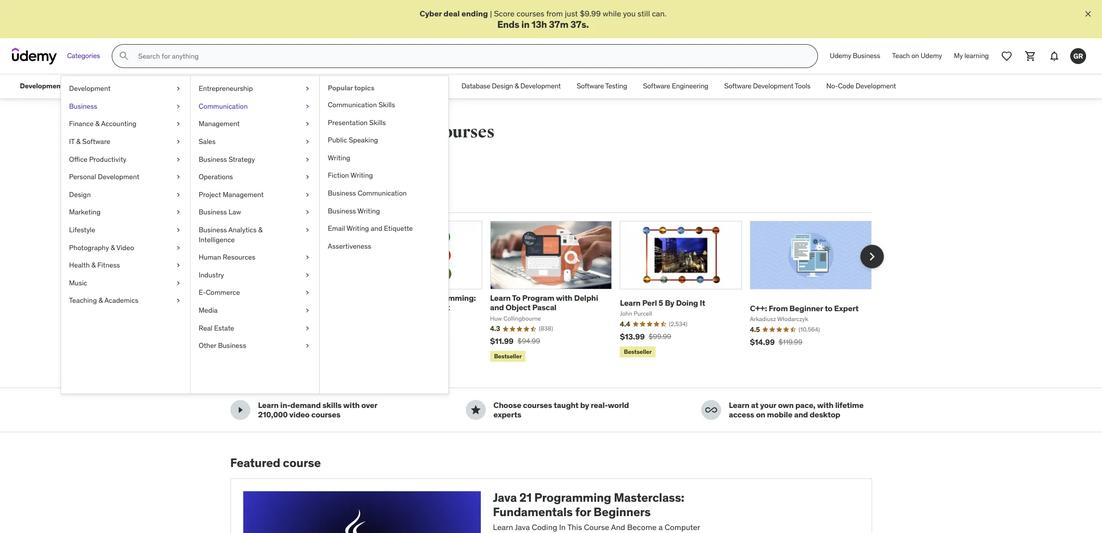 Task type: locate. For each thing, give the bounding box(es) containing it.
get
[[293, 165, 312, 181]]

xsmall image inside 'personal development' link
[[174, 173, 182, 182]]

desktop
[[810, 410, 841, 420]]

business communication
[[328, 189, 407, 198]]

1 vertical spatial and
[[490, 303, 504, 313]]

xsmall image for office productivity
[[174, 155, 182, 165]]

medium image
[[234, 405, 246, 417], [706, 405, 718, 417]]

software development tools
[[725, 82, 811, 91]]

xsmall image for business
[[174, 102, 182, 112]]

with left delphi
[[556, 293, 573, 303]]

xsmall image inside business strategy link
[[304, 155, 312, 165]]

xsmall image inside human resources link
[[304, 253, 312, 263]]

0 vertical spatial programming
[[294, 82, 335, 91]]

xsmall image inside 'office productivity' link
[[174, 155, 182, 165]]

with inside learn at your own pace, with lifetime access on mobile and desktop
[[818, 401, 834, 411]]

on
[[912, 51, 920, 60], [757, 410, 766, 420]]

mobile development
[[216, 82, 278, 91]]

1 horizontal spatial udemy
[[921, 51, 943, 60]]

to
[[279, 165, 290, 181], [416, 303, 424, 313], [825, 304, 833, 314]]

0 horizontal spatial to
[[279, 165, 290, 181]]

& for it & software
[[76, 137, 81, 146]]

from right the c++:
[[769, 304, 788, 314]]

fundamentals
[[493, 505, 573, 520]]

real-
[[591, 401, 608, 411]]

data science link
[[152, 75, 208, 99]]

2 medium image from the left
[[706, 405, 718, 417]]

xsmall image for finance & accounting
[[174, 119, 182, 129]]

&
[[515, 82, 519, 91], [95, 119, 100, 128], [76, 137, 81, 146], [258, 226, 263, 235], [111, 243, 115, 252], [91, 261, 96, 270], [99, 296, 103, 305]]

business
[[854, 51, 881, 60], [69, 102, 97, 111], [199, 155, 227, 164], [328, 189, 356, 198], [328, 207, 356, 215], [199, 208, 227, 217], [199, 226, 227, 235], [218, 342, 246, 350]]

1 horizontal spatial design
[[492, 82, 513, 91]]

learn inside the 'learn in-demand skills with over 210,000 video courses'
[[258, 401, 279, 411]]

writing up business communication
[[351, 171, 373, 180]]

0 horizontal spatial courses
[[230, 165, 276, 181]]

xsmall image
[[174, 84, 182, 94], [304, 102, 312, 112], [174, 119, 182, 129], [174, 137, 182, 147], [304, 137, 312, 147], [174, 155, 182, 165], [304, 173, 312, 182], [304, 190, 312, 200], [174, 208, 182, 218], [304, 253, 312, 263], [174, 261, 182, 271], [304, 271, 312, 280], [174, 296, 182, 306], [304, 306, 312, 316], [304, 342, 312, 351]]

you left still
[[624, 8, 636, 18]]

xsmall image inside the communication link
[[304, 102, 312, 112]]

deal
[[444, 8, 460, 18]]

xsmall image for business analytics & intelligence
[[304, 226, 312, 235]]

business analytics & intelligence
[[199, 226, 263, 244]]

programming:
[[423, 293, 476, 303]]

media
[[199, 306, 218, 315]]

business up operations
[[199, 155, 227, 164]]

& right finance
[[95, 119, 100, 128]]

music link
[[61, 275, 190, 292]]

shopping cart with 0 items image
[[1025, 50, 1037, 62]]

xsmall image
[[304, 84, 312, 94], [174, 102, 182, 112], [304, 119, 312, 129], [304, 155, 312, 165], [174, 173, 182, 182], [174, 190, 182, 200], [304, 208, 312, 218], [174, 226, 182, 235], [304, 226, 312, 235], [174, 243, 182, 253], [174, 279, 182, 288], [304, 288, 312, 298], [304, 324, 312, 334]]

xsmall image inside the real estate link
[[304, 324, 312, 334]]

languages for programming languages
[[337, 82, 370, 91]]

learn left the in-
[[258, 401, 279, 411]]

a
[[659, 523, 663, 533]]

2 horizontal spatial to
[[825, 304, 833, 314]]

learn for learn at your own pace, with lifetime access on mobile and desktop
[[729, 401, 750, 411]]

in-
[[281, 401, 291, 411]]

wishlist image
[[1002, 50, 1013, 62]]

by
[[665, 298, 675, 308]]

no-
[[827, 82, 839, 91]]

1 vertical spatial courses
[[230, 165, 276, 181]]

from left the (gui)
[[360, 303, 380, 313]]

skills down communication skills link
[[370, 118, 386, 127]]

xsmall image inside operations link
[[304, 173, 312, 182]]

udemy inside udemy business link
[[831, 51, 852, 60]]

learn left to
[[490, 293, 511, 303]]

business strategy link
[[191, 151, 320, 169]]

music
[[69, 279, 87, 288]]

learn inside learn to program with delphi and object pascal
[[490, 293, 511, 303]]

productivity
[[89, 155, 126, 164]]

xsmall image inside finance & accounting link
[[174, 119, 182, 129]]

and left object
[[490, 303, 504, 313]]

design right "database"
[[492, 82, 513, 91]]

xsmall image inside management link
[[304, 119, 312, 129]]

skills
[[323, 401, 342, 411]]

real estate link
[[191, 320, 320, 338]]

& left video
[[111, 243, 115, 252]]

skills for communication skills
[[379, 100, 395, 109]]

on right teach
[[912, 51, 920, 60]]

0 vertical spatial courses
[[431, 122, 495, 143]]

software inside 'link'
[[725, 82, 752, 91]]

expert inside java swing (gui) programming: from beginner to expert
[[426, 303, 450, 313]]

xsmall image inside e-commerce link
[[304, 288, 312, 298]]

1 udemy from the left
[[831, 51, 852, 60]]

ends
[[498, 19, 520, 31]]

communication inside the business communication link
[[358, 189, 407, 198]]

beginner inside learn perl 5 by doing it c++: from beginner to expert
[[790, 304, 824, 314]]

1 horizontal spatial beginner
[[790, 304, 824, 314]]

communication inside the communication link
[[199, 102, 248, 111]]

& inside 'link'
[[91, 261, 96, 270]]

business inside business analytics & intelligence
[[199, 226, 227, 235]]

programming languages courses
[[230, 122, 495, 143]]

courses up in
[[517, 8, 545, 18]]

0 horizontal spatial udemy
[[831, 51, 852, 60]]

estate
[[214, 324, 234, 333]]

entrepreneurship link
[[191, 80, 320, 98]]

software for software development tools
[[725, 82, 752, 91]]

learn inside learn at your own pace, with lifetime access on mobile and desktop
[[729, 401, 750, 411]]

java down fundamentals
[[515, 523, 530, 533]]

xsmall image inside entrepreneurship "link"
[[304, 84, 312, 94]]

courses left taught
[[523, 401, 553, 411]]

0 horizontal spatial design
[[69, 190, 91, 199]]

c++:
[[750, 304, 768, 314]]

xsmall image inside design link
[[174, 190, 182, 200]]

2 vertical spatial programming
[[535, 491, 612, 506]]

xsmall image inside the sales "link"
[[304, 137, 312, 147]]

xsmall image inside photography & video link
[[174, 243, 182, 253]]

xsmall image inside marketing link
[[174, 208, 182, 218]]

udemy up code
[[831, 51, 852, 60]]

with right pace,
[[818, 401, 834, 411]]

xsmall image inside the business law link
[[304, 208, 312, 218]]

business inside "link"
[[69, 102, 97, 111]]

& right 'health'
[[91, 261, 96, 270]]

languages for programming languages courses
[[344, 122, 428, 143]]

writing for business
[[358, 207, 380, 215]]

you right get
[[314, 165, 334, 181]]

1 vertical spatial management
[[223, 190, 264, 199]]

xsmall image inside it & software link
[[174, 137, 182, 147]]

and
[[371, 224, 383, 233], [490, 303, 504, 313], [795, 410, 809, 420]]

programming for programming languages
[[294, 82, 335, 91]]

experts
[[494, 410, 522, 420]]

& right analytics in the top left of the page
[[258, 226, 263, 235]]

1 horizontal spatial you
[[624, 8, 636, 18]]

xsmall image inside business "link"
[[174, 102, 182, 112]]

development link
[[12, 75, 71, 99], [61, 80, 190, 98]]

management link
[[191, 116, 320, 133]]

development inside 'link'
[[754, 82, 794, 91]]

you
[[624, 8, 636, 18], [314, 165, 334, 181]]

business up intelligence
[[199, 226, 227, 235]]

2 horizontal spatial and
[[795, 410, 809, 420]]

medium image left 'access'
[[706, 405, 718, 417]]

database
[[462, 82, 491, 91]]

& for health & fitness
[[91, 261, 96, 270]]

design inside 'database design & development' link
[[492, 82, 513, 91]]

programming up "presentation"
[[294, 82, 335, 91]]

software left the "testing"
[[577, 82, 604, 91]]

business up the email
[[328, 207, 356, 215]]

communication element
[[320, 76, 449, 394]]

communication down entrepreneurship
[[199, 102, 248, 111]]

learn left the 'perl'
[[620, 298, 641, 308]]

0 horizontal spatial on
[[757, 410, 766, 420]]

business down "fiction"
[[328, 189, 356, 198]]

2 vertical spatial and
[[795, 410, 809, 420]]

with left over
[[344, 401, 360, 411]]

office productivity
[[69, 155, 126, 164]]

writing down business writing
[[347, 224, 369, 233]]

human
[[199, 253, 221, 262]]

0 vertical spatial skills
[[379, 100, 395, 109]]

close image
[[1084, 9, 1094, 19]]

trending button
[[291, 188, 328, 212]]

xsmall image for business law
[[304, 208, 312, 218]]

1 vertical spatial skills
[[370, 118, 386, 127]]

learn for learn in-demand skills with over 210,000 video courses
[[258, 401, 279, 411]]

0 vertical spatial management
[[199, 119, 240, 128]]

1 vertical spatial design
[[69, 190, 91, 199]]

xsmall image inside teaching & academics link
[[174, 296, 182, 306]]

xsmall image inside media link
[[304, 306, 312, 316]]

& right "database"
[[515, 82, 519, 91]]

by
[[581, 401, 590, 411]]

0 horizontal spatial medium image
[[234, 405, 246, 417]]

your
[[761, 401, 777, 411]]

0 vertical spatial java
[[360, 293, 376, 303]]

cyber deal ending | score courses from just $9.99 while you still can. ends in 13h 37m 37s .
[[420, 8, 667, 31]]

learn inside java 21 programming masterclass: fundamentals for beginners learn java coding in this course and become a computer
[[493, 523, 514, 533]]

& for photography & video
[[111, 243, 115, 252]]

0 horizontal spatial from
[[360, 303, 380, 313]]

database design & development
[[462, 82, 561, 91]]

0 horizontal spatial expert
[[426, 303, 450, 313]]

learn to program with delphi and object pascal link
[[490, 293, 599, 313]]

1 horizontal spatial on
[[912, 51, 920, 60]]

software up office productivity
[[82, 137, 110, 146]]

1 horizontal spatial medium image
[[706, 405, 718, 417]]

public
[[328, 136, 347, 145]]

industry
[[199, 271, 224, 280]]

other
[[199, 342, 216, 350]]

while
[[603, 8, 622, 18]]

java left 21
[[493, 491, 517, 506]]

business down estate
[[218, 342, 246, 350]]

xsmall image inside business analytics & intelligence link
[[304, 226, 312, 235]]

on left mobile
[[757, 410, 766, 420]]

xsmall image inside the industry link
[[304, 271, 312, 280]]

0 horizontal spatial and
[[371, 224, 383, 233]]

code
[[839, 82, 855, 91]]

1 vertical spatial programming
[[230, 122, 341, 143]]

software right "engineering"
[[725, 82, 752, 91]]

development
[[20, 82, 63, 91], [103, 82, 144, 91], [237, 82, 278, 91], [521, 82, 561, 91], [754, 82, 794, 91], [856, 82, 897, 91], [69, 84, 111, 93], [98, 173, 139, 182]]

1 vertical spatial languages
[[344, 122, 428, 143]]

real estate
[[199, 324, 234, 333]]

communication inside communication skills link
[[328, 100, 377, 109]]

1 horizontal spatial from
[[769, 304, 788, 314]]

xsmall image inside music link
[[174, 279, 182, 288]]

0 vertical spatial you
[[624, 8, 636, 18]]

java inside java swing (gui) programming: from beginner to expert
[[360, 293, 376, 303]]

learn for learn perl 5 by doing it c++: from beginner to expert
[[620, 298, 641, 308]]

web
[[88, 82, 102, 91]]

resources
[[223, 253, 256, 262]]

development link down submit search icon
[[61, 80, 190, 98]]

skills for presentation skills
[[370, 118, 386, 127]]

programming down the communication link
[[230, 122, 341, 143]]

business inside 'link'
[[218, 342, 246, 350]]

xsmall image for industry
[[304, 271, 312, 280]]

languages up communication skills
[[337, 82, 370, 91]]

languages up writing link
[[344, 122, 428, 143]]

1 horizontal spatial expert
[[835, 304, 859, 314]]

learn in-demand skills with over 210,000 video courses
[[258, 401, 377, 420]]

xsmall image for development
[[174, 84, 182, 94]]

featured course
[[230, 456, 321, 471]]

0 vertical spatial languages
[[337, 82, 370, 91]]

0 vertical spatial and
[[371, 224, 383, 233]]

started
[[337, 165, 377, 181]]

java left swing
[[360, 293, 376, 303]]

& for teaching & academics
[[99, 296, 103, 305]]

learn left at
[[729, 401, 750, 411]]

beginner
[[381, 303, 415, 313], [790, 304, 824, 314]]

xsmall image for it & software
[[174, 137, 182, 147]]

business up finance
[[69, 102, 97, 111]]

& right teaching
[[99, 296, 103, 305]]

medium image left 210,000
[[234, 405, 246, 417]]

no-code development link
[[819, 75, 905, 99]]

xsmall image for media
[[304, 306, 312, 316]]

xsmall image inside lifestyle link
[[174, 226, 182, 235]]

learn inside learn perl 5 by doing it c++: from beginner to expert
[[620, 298, 641, 308]]

writing down business communication
[[358, 207, 380, 215]]

xsmall image for business strategy
[[304, 155, 312, 165]]

skills inside 'link'
[[370, 118, 386, 127]]

skills up presentation skills 'link'
[[379, 100, 395, 109]]

learning
[[965, 51, 990, 60]]

my learning
[[955, 51, 990, 60]]

analytics
[[229, 226, 257, 235]]

medium image
[[470, 405, 482, 417]]

and down business writing link
[[371, 224, 383, 233]]

with inside the 'learn in-demand skills with over 210,000 video courses'
[[344, 401, 360, 411]]

and inside communication element
[[371, 224, 383, 233]]

2 horizontal spatial with
[[818, 401, 834, 411]]

pace,
[[796, 401, 816, 411]]

1 horizontal spatial to
[[416, 303, 424, 313]]

software testing
[[577, 82, 628, 91]]

writing link
[[320, 149, 449, 167]]

0 horizontal spatial you
[[314, 165, 334, 181]]

0 vertical spatial on
[[912, 51, 920, 60]]

public speaking
[[328, 136, 378, 145]]

xsmall image for project management
[[304, 190, 312, 200]]

13h 37m 37s
[[532, 19, 587, 31]]

on inside learn at your own pace, with lifetime access on mobile and desktop
[[757, 410, 766, 420]]

xsmall image for operations
[[304, 173, 312, 182]]

email writing and etiquette link
[[320, 220, 449, 238]]

teaching & academics
[[69, 296, 139, 305]]

courses inside the choose courses taught by real-world experts
[[523, 401, 553, 411]]

languages
[[337, 82, 370, 91], [344, 122, 428, 143]]

xsmall image for other business
[[304, 342, 312, 351]]

0 vertical spatial design
[[492, 82, 513, 91]]

xsmall image for e-commerce
[[304, 288, 312, 298]]

0 horizontal spatial beginner
[[381, 303, 415, 313]]

udemy left my
[[921, 51, 943, 60]]

communication down popular topics
[[328, 100, 377, 109]]

xsmall image inside health & fitness 'link'
[[174, 261, 182, 271]]

business for business strategy
[[199, 155, 227, 164]]

management
[[199, 119, 240, 128], [223, 190, 264, 199]]

software left "engineering"
[[644, 82, 671, 91]]

2 udemy from the left
[[921, 51, 943, 60]]

business analytics & intelligence link
[[191, 222, 320, 249]]

1 vertical spatial you
[[314, 165, 334, 181]]

teach on udemy link
[[887, 44, 949, 68]]

business strategy
[[199, 155, 255, 164]]

courses down "database"
[[431, 122, 495, 143]]

5
[[659, 298, 664, 308]]

marketing
[[69, 208, 101, 217]]

learn
[[490, 293, 511, 303], [620, 298, 641, 308], [258, 401, 279, 411], [729, 401, 750, 411], [493, 523, 514, 533]]

courses right video
[[312, 410, 341, 420]]

programming up this
[[535, 491, 612, 506]]

udemy
[[831, 51, 852, 60], [921, 51, 943, 60]]

from inside java swing (gui) programming: from beginner to expert
[[360, 303, 380, 313]]

and right own in the bottom right of the page
[[795, 410, 809, 420]]

1 vertical spatial java
[[493, 491, 517, 506]]

other business
[[199, 342, 246, 350]]

fiction writing link
[[320, 167, 449, 185]]

design down personal
[[69, 190, 91, 199]]

courses down strategy
[[230, 165, 276, 181]]

software engineering link
[[636, 75, 717, 99]]

xsmall image inside other business 'link'
[[304, 342, 312, 351]]

1 horizontal spatial with
[[556, 293, 573, 303]]

topics
[[354, 84, 375, 93]]

1 vertical spatial on
[[757, 410, 766, 420]]

carousel element
[[230, 221, 885, 365]]

communication down the fiction writing link
[[358, 189, 407, 198]]

communication skills
[[328, 100, 395, 109]]

0 horizontal spatial with
[[344, 401, 360, 411]]

no-code development
[[827, 82, 897, 91]]

& right it
[[76, 137, 81, 146]]

sales link
[[191, 133, 320, 151]]

software for software testing
[[577, 82, 604, 91]]

1 horizontal spatial and
[[490, 303, 504, 313]]

learn down fundamentals
[[493, 523, 514, 533]]

xsmall image inside development link
[[174, 84, 182, 94]]

business down project
[[199, 208, 227, 217]]

xsmall image inside project management link
[[304, 190, 312, 200]]

java
[[360, 293, 376, 303], [493, 491, 517, 506], [515, 523, 530, 533]]

1 medium image from the left
[[234, 405, 246, 417]]



Task type: vqa. For each thing, say whether or not it's contained in the screenshot.
'Project Management' LINK at the left of the page
yes



Task type: describe. For each thing, give the bounding box(es) containing it.
masterclass:
[[614, 491, 685, 506]]

finance & accounting link
[[61, 116, 190, 133]]

communication for communication
[[199, 102, 248, 111]]

data
[[160, 82, 174, 91]]

business law link
[[191, 204, 320, 222]]

popular
[[253, 195, 281, 205]]

it
[[69, 137, 75, 146]]

and
[[612, 523, 626, 533]]

21
[[520, 491, 532, 506]]

mobile
[[216, 82, 236, 91]]

industry link
[[191, 267, 320, 284]]

xsmall image for marketing
[[174, 208, 182, 218]]

fitness
[[97, 261, 120, 270]]

xsmall image for entrepreneurship
[[304, 84, 312, 94]]

public speaking link
[[320, 132, 449, 149]]

xsmall image for real estate
[[304, 324, 312, 334]]

1 horizontal spatial courses
[[431, 122, 495, 143]]

writing for email
[[347, 224, 369, 233]]

design inside design link
[[69, 190, 91, 199]]

software testing link
[[569, 75, 636, 99]]

law
[[229, 208, 241, 217]]

writing up "fiction"
[[328, 153, 351, 162]]

database design & development link
[[454, 75, 569, 99]]

mobile
[[768, 410, 793, 420]]

in
[[522, 19, 530, 31]]

finance & accounting
[[69, 119, 136, 128]]

engineering
[[672, 82, 709, 91]]

photography & video
[[69, 243, 134, 252]]

to inside learn perl 5 by doing it c++: from beginner to expert
[[825, 304, 833, 314]]

popular
[[328, 84, 353, 93]]

programming for programming languages courses
[[230, 122, 341, 143]]

in
[[560, 523, 566, 533]]

beginner inside java swing (gui) programming: from beginner to expert
[[381, 303, 415, 313]]

programming languages
[[294, 82, 370, 91]]

my
[[955, 51, 964, 60]]

course
[[584, 523, 610, 533]]

email
[[328, 224, 345, 233]]

and inside learn to program with delphi and object pascal
[[490, 303, 504, 313]]

learn for learn to program with delphi and object pascal
[[490, 293, 511, 303]]

business for business writing
[[328, 207, 356, 215]]

business writing link
[[320, 203, 449, 220]]

udemy image
[[12, 48, 57, 65]]

business for business communication
[[328, 189, 356, 198]]

demand
[[291, 401, 321, 411]]

cyber
[[420, 8, 442, 18]]

development link down "udemy" image
[[12, 75, 71, 99]]

accounting
[[101, 119, 136, 128]]

xsmall image for lifestyle
[[174, 226, 182, 235]]

Search for anything text field
[[136, 48, 806, 65]]

teach on udemy
[[893, 51, 943, 60]]

xsmall image for human resources
[[304, 253, 312, 263]]

intelligence
[[199, 235, 235, 244]]

with inside learn to program with delphi and object pascal
[[556, 293, 573, 303]]

java swing (gui) programming: from beginner to expert link
[[360, 293, 476, 313]]

categories button
[[61, 44, 106, 68]]

personal
[[69, 173, 96, 182]]

for
[[576, 505, 591, 520]]

xsmall image for music
[[174, 279, 182, 288]]

personal development link
[[61, 169, 190, 186]]

udemy business
[[831, 51, 881, 60]]

testing
[[606, 82, 628, 91]]

assertiveness
[[328, 242, 371, 251]]

program
[[523, 293, 555, 303]]

you inside cyber deal ending | score courses from just $9.99 while you still can. ends in 13h 37m 37s .
[[624, 8, 636, 18]]

xsmall image for sales
[[304, 137, 312, 147]]

teaching & academics link
[[61, 292, 190, 310]]

xsmall image for teaching & academics
[[174, 296, 182, 306]]

medium image for learn at your own pace, with lifetime access on mobile and desktop
[[706, 405, 718, 417]]

business link
[[61, 98, 190, 116]]

presentation
[[328, 118, 368, 127]]

& inside business analytics & intelligence
[[258, 226, 263, 235]]

coding
[[532, 523, 558, 533]]

lifetime
[[836, 401, 864, 411]]

java for from
[[360, 293, 376, 303]]

my learning link
[[949, 44, 996, 68]]

xsmall image for management
[[304, 119, 312, 129]]

just
[[565, 8, 578, 18]]

beginners
[[594, 505, 651, 520]]

java for fundamentals
[[493, 491, 517, 506]]

writing for fiction
[[351, 171, 373, 180]]

courses inside cyber deal ending | score courses from just $9.99 while you still can. ends in 13h 37m 37s .
[[517, 8, 545, 18]]

xsmall image for design
[[174, 190, 182, 200]]

c++: from beginner to expert link
[[750, 304, 859, 314]]

.
[[587, 19, 589, 31]]

udemy inside teach on udemy link
[[921, 51, 943, 60]]

submit search image
[[118, 50, 130, 62]]

business for business analytics & intelligence
[[199, 226, 227, 235]]

xsmall image for communication
[[304, 102, 312, 112]]

xsmall image for personal development
[[174, 173, 182, 182]]

become
[[628, 523, 657, 533]]

arrow pointing to subcategory menu links image
[[71, 75, 80, 99]]

business up no-code development
[[854, 51, 881, 60]]

other business link
[[191, 338, 320, 355]]

business for business law
[[199, 208, 227, 217]]

java 21 programming masterclass: fundamentals for beginners learn java coding in this course and become a computer
[[493, 491, 716, 534]]

medium image for learn in-demand skills with over 210,000 video courses
[[234, 405, 246, 417]]

it & software link
[[61, 133, 190, 151]]

web development link
[[80, 75, 152, 99]]

most
[[232, 195, 251, 205]]

score
[[494, 8, 515, 18]]

e-commerce link
[[191, 284, 320, 302]]

to
[[513, 293, 521, 303]]

it
[[700, 298, 706, 308]]

and inside learn at your own pace, with lifetime access on mobile and desktop
[[795, 410, 809, 420]]

email writing and etiquette
[[328, 224, 413, 233]]

learn to program with delphi and object pascal
[[490, 293, 599, 313]]

at
[[752, 401, 759, 411]]

courses inside the 'learn in-demand skills with over 210,000 video courses'
[[312, 410, 341, 420]]

photography & video link
[[61, 239, 190, 257]]

most popular button
[[230, 188, 283, 212]]

design link
[[61, 186, 190, 204]]

software for software engineering
[[644, 82, 671, 91]]

teaching
[[69, 296, 97, 305]]

fiction
[[328, 171, 349, 180]]

& for finance & accounting
[[95, 119, 100, 128]]

next image
[[865, 249, 881, 265]]

communication link
[[191, 98, 320, 116]]

xsmall image for health & fitness
[[174, 261, 182, 271]]

from inside learn perl 5 by doing it c++: from beginner to expert
[[769, 304, 788, 314]]

2 vertical spatial java
[[515, 523, 530, 533]]

210,000
[[258, 410, 288, 420]]

operations link
[[191, 169, 320, 186]]

learn perl 5 by doing it link
[[620, 298, 706, 308]]

lifestyle
[[69, 226, 95, 235]]

expert inside learn perl 5 by doing it c++: from beginner to expert
[[835, 304, 859, 314]]

to inside java swing (gui) programming: from beginner to expert
[[416, 303, 424, 313]]

business for business
[[69, 102, 97, 111]]

etiquette
[[384, 224, 413, 233]]

e-
[[199, 288, 206, 297]]

swing
[[378, 293, 401, 303]]

programming inside java 21 programming masterclass: fundamentals for beginners learn java coding in this course and become a computer
[[535, 491, 612, 506]]

xsmall image for photography & video
[[174, 243, 182, 253]]

communication for communication skills
[[328, 100, 377, 109]]

notifications image
[[1049, 50, 1061, 62]]



